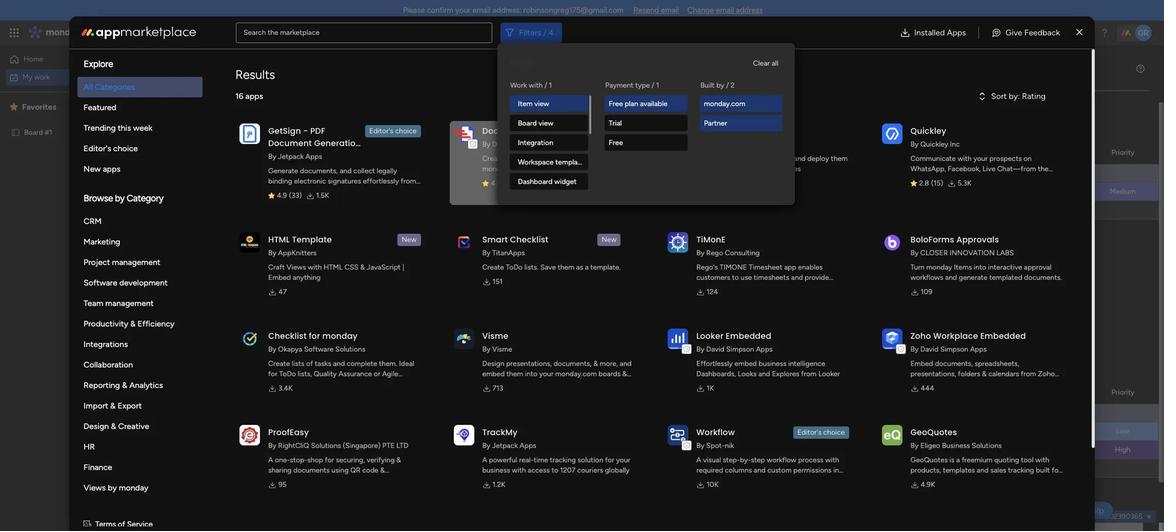 Task type: locate. For each thing, give the bounding box(es) containing it.
choice down 'plan'
[[610, 127, 631, 135]]

workspace template button
[[510, 154, 588, 170]]

and up generate
[[268, 150, 285, 162]]

board #1 link up columns
[[689, 441, 783, 460]]

all right the clear
[[772, 59, 779, 68]]

the inside communicate with your prospects on whatsapp, facebook, live chat—from the convenience of monday.com.
[[1038, 165, 1049, 173]]

1 david from the left
[[707, 345, 725, 354]]

technology
[[305, 477, 341, 485]]

browse by category
[[84, 193, 164, 204]]

0 horizontal spatial templates
[[760, 154, 792, 163]]

0 vertical spatial business
[[759, 360, 787, 368]]

process
[[799, 456, 824, 465]]

free down the trial
[[609, 138, 623, 147]]

/ left 4
[[544, 27, 547, 37]]

apps up the browse by category
[[103, 164, 121, 174]]

trackmy by jetpack apps
[[483, 427, 537, 450]]

1 to-do from the top
[[810, 428, 828, 436]]

embedded up the looks
[[726, 330, 772, 342]]

by
[[483, 140, 491, 149], [911, 140, 919, 149], [268, 152, 277, 161], [268, 249, 277, 258], [483, 249, 491, 258], [697, 249, 705, 258], [911, 249, 919, 258], [268, 345, 277, 354], [483, 345, 491, 354], [697, 345, 705, 354], [911, 345, 919, 354], [268, 442, 277, 450], [483, 442, 491, 450], [697, 442, 705, 450], [911, 442, 919, 450]]

innovation
[[950, 249, 995, 258]]

1 horizontal spatial software
[[304, 345, 334, 354]]

1 do from the top
[[820, 428, 828, 436]]

david inside looker embedded by david simpson apps
[[707, 345, 725, 354]]

zoho workplace embedded by david simpson apps
[[911, 330, 1026, 354]]

new up |
[[402, 236, 417, 244]]

2 vertical spatial of
[[118, 520, 125, 529]]

/ for built by / 2
[[726, 81, 729, 90]]

1 geoquotes from the top
[[911, 427, 958, 439]]

email right resend
[[661, 6, 679, 15]]

1207
[[560, 466, 576, 475]]

boards up dashboard
[[526, 165, 548, 173]]

/ right 'next'
[[222, 315, 227, 327]]

editor's choice down 'plan'
[[584, 127, 631, 135]]

management up 'explore'
[[103, 27, 159, 38]]

from right calendars on the right bottom of page
[[1021, 370, 1037, 379]]

on inside rego's timone timesheet app enables customers to use timesheets and provide insights on monday.com
[[723, 284, 732, 292]]

1 vertical spatial a
[[957, 456, 960, 465]]

simpson inside looker embedded by david simpson apps
[[727, 345, 755, 354]]

embed up the looks
[[735, 360, 757, 368]]

2 1 from the left
[[657, 81, 660, 90]]

subitem pro templates
[[697, 125, 794, 137]]

filters for filters / 4
[[519, 27, 542, 37]]

geoquotes inside geoquotes is a freemium quoting tool with products, templates and sales tracking built for monday.com
[[911, 456, 948, 465]]

apps inside button
[[947, 27, 967, 37]]

#1 inside board #1 list box
[[45, 128, 52, 136]]

effortlessly
[[363, 177, 399, 186]]

0 vertical spatial work
[[83, 27, 101, 38]]

a inside 'a visual step-by-step workflow process with required columns and custom permissions in each step.'
[[697, 456, 702, 465]]

1 people from the top
[[902, 148, 924, 157]]

and inside turn monday items into interactive approval workflows and generate templated documents.
[[946, 273, 958, 282]]

real-
[[519, 456, 534, 465]]

editor's choice
[[369, 127, 417, 135], [584, 127, 631, 135], [84, 144, 138, 153], [798, 428, 845, 437]]

3 a from the left
[[697, 456, 702, 465]]

1 vertical spatial view
[[539, 119, 554, 127]]

1 horizontal spatial 1
[[657, 81, 660, 90]]

embedded up spreadsheets,
[[981, 330, 1026, 342]]

choice up legally
[[395, 127, 417, 135]]

app logo image
[[240, 124, 260, 144], [454, 124, 474, 144], [668, 124, 689, 144], [882, 124, 903, 144], [454, 232, 474, 253], [240, 232, 260, 253], [668, 232, 689, 253], [882, 232, 903, 253], [240, 329, 260, 349], [454, 329, 474, 349], [668, 329, 689, 349], [882, 329, 903, 349], [240, 425, 260, 446], [454, 425, 474, 446], [668, 425, 689, 446], [882, 425, 903, 446]]

a powerful real-time tracking solution for your business with access to 1207 couriers globally
[[483, 456, 631, 475]]

and right the looks
[[759, 370, 771, 379]]

documents, inside design presentations, documents, & more, and embed them into your monday.com boards & docs
[[554, 360, 592, 368]]

2 free from the top
[[609, 138, 623, 147]]

a inside 'a one-stop-shop for securing, verifying & sharing documents using qr code & blockchain technology'
[[268, 456, 273, 465]]

simpson up 'folders'
[[941, 345, 969, 354]]

titanapps
[[492, 249, 525, 258]]

2 vertical spatial board #1
[[690, 446, 718, 455]]

views down appknitters
[[287, 263, 306, 272]]

apps up spreadsheets,
[[971, 345, 987, 354]]

marketplace
[[280, 28, 320, 37]]

create up 151
[[483, 263, 504, 272]]

nov for nov 21
[[969, 170, 982, 177]]

business up explores
[[759, 360, 787, 368]]

0 horizontal spatial checklist
[[268, 330, 307, 342]]

1 horizontal spatial boards
[[526, 165, 548, 173]]

free for free plan available
[[609, 99, 623, 108]]

1 vertical spatial business
[[483, 466, 510, 475]]

0 horizontal spatial email
[[473, 6, 491, 15]]

app logo image for a one-stop-shop for securing, verifying & sharing documents using qr code & blockchain technology
[[240, 425, 260, 446]]

from inside effortlessly embed business intelligence dashboards, looks and explores from looker
[[802, 370, 817, 379]]

1 vertical spatial as
[[576, 263, 584, 272]]

and inside create subitems as templates and deploy them on any board with all their values
[[794, 154, 806, 163]]

export
[[118, 401, 142, 411]]

editor's choice down trending this week
[[84, 144, 138, 153]]

1 right the type
[[657, 81, 660, 90]]

1 horizontal spatial as
[[751, 154, 758, 163]]

by left "2"
[[717, 81, 725, 90]]

choice for getsign - pdf document generation and esign collection
[[395, 127, 417, 135]]

work down "plans"
[[181, 60, 223, 83]]

editor's choice up process
[[798, 428, 845, 437]]

0 horizontal spatial simpson
[[727, 345, 755, 354]]

with up facebook,
[[958, 154, 972, 163]]

david inside zoho workplace embedded by david simpson apps
[[921, 345, 939, 354]]

your
[[456, 6, 471, 15], [602, 154, 617, 163], [974, 154, 988, 163], [268, 187, 283, 196], [540, 370, 554, 379], [616, 456, 631, 465]]

board #1 up visual
[[690, 446, 718, 455]]

create for create professional documents from your monday.com boards
[[483, 154, 504, 163]]

2 a from the left
[[483, 456, 487, 465]]

embed down craft
[[268, 273, 291, 282]]

workflow
[[697, 427, 735, 439]]

eligeo
[[921, 442, 941, 450]]

0 vertical spatial view
[[535, 99, 550, 108]]

business inside a powerful real-time tracking solution for your business with access to 1207 couriers globally
[[483, 466, 510, 475]]

1 horizontal spatial apps
[[246, 91, 263, 101]]

/ for work with / 1
[[545, 81, 548, 90]]

by for built
[[717, 81, 725, 90]]

2 horizontal spatial documents,
[[935, 360, 973, 368]]

looker up effortlessly
[[697, 330, 724, 342]]

1 horizontal spatial a
[[483, 456, 487, 465]]

and up signatures
[[340, 167, 352, 175]]

& inside craft views with html css & javascript | embed anything
[[360, 263, 365, 272]]

and inside getsign - pdf document generation and esign collection
[[268, 150, 285, 162]]

zoho down 109
[[911, 330, 932, 342]]

0 horizontal spatial documents
[[293, 466, 330, 475]]

work down home
[[34, 73, 50, 81]]

workplace inside zoho workplace embedded by david simpson apps
[[934, 330, 979, 342]]

html up by appknitters
[[268, 234, 290, 246]]

embed inside "embed documents, spreadsheets, presentations, folders & calendars from zoho workplace"
[[911, 360, 934, 368]]

app logo image for turn monday items into interactive approval workflows and generate templated documents.
[[882, 232, 903, 253]]

nov 21
[[969, 170, 990, 177]]

nov for nov 23
[[969, 188, 981, 195]]

1.2k
[[493, 481, 506, 489]]

2 geoquotes from the top
[[911, 456, 948, 465]]

2 embedded from the left
[[981, 330, 1026, 342]]

effortlessly
[[697, 360, 733, 368]]

for up globally
[[605, 456, 615, 465]]

subitem
[[697, 125, 732, 137]]

and down items
[[946, 273, 958, 282]]

filters left 4
[[519, 27, 542, 37]]

1 embedded from the left
[[726, 330, 772, 342]]

them
[[831, 154, 848, 163], [558, 263, 575, 272], [507, 370, 523, 379]]

search everything image
[[1077, 28, 1088, 38]]

0 vertical spatial tracking
[[550, 456, 576, 465]]

dashboard widget
[[518, 177, 577, 186]]

a left powerful
[[483, 456, 487, 465]]

view
[[535, 99, 550, 108], [539, 119, 554, 127]]

them right save
[[558, 263, 575, 272]]

1 vertical spatial the
[[1038, 165, 1049, 173]]

apps inside looker embedded by david simpson apps
[[756, 345, 773, 354]]

0 vertical spatial jetpack
[[278, 152, 304, 161]]

1 horizontal spatial the
[[1038, 165, 1049, 173]]

zoho inside zoho workplace embedded by david simpson apps
[[911, 330, 932, 342]]

1 horizontal spatial documents,
[[554, 360, 592, 368]]

your inside create professional documents from your monday.com boards
[[602, 154, 617, 163]]

0 vertical spatial html
[[268, 234, 290, 246]]

0 vertical spatial by
[[717, 81, 725, 90]]

1 vertical spatial embed
[[483, 370, 505, 379]]

1 vertical spatial management
[[112, 258, 161, 267]]

as left template.
[[576, 263, 584, 272]]

documents down shop
[[293, 466, 330, 475]]

is
[[950, 456, 955, 465]]

available
[[640, 99, 668, 108]]

1 horizontal spatial to
[[732, 273, 739, 282]]

html left css on the left
[[324, 263, 343, 272]]

0 vertical spatial presentations,
[[506, 360, 552, 368]]

1 vertical spatial people
[[902, 388, 924, 397]]

select product image
[[9, 28, 19, 38]]

a left template.
[[585, 263, 589, 272]]

a inside geoquotes is a freemium quoting tool with products, templates and sales tracking built for monday.com
[[957, 456, 960, 465]]

new up template.
[[602, 236, 617, 244]]

development
[[119, 278, 168, 288]]

css
[[345, 263, 359, 272]]

boards inside create professional documents from your monday.com boards
[[526, 165, 548, 173]]

2 horizontal spatial of
[[954, 175, 961, 184]]

as inside create subitems as templates and deploy them on any board with all their values
[[751, 154, 758, 163]]

0 vertical spatial on
[[1024, 154, 1032, 163]]

with inside a powerful real-time tracking solution for your business with access to 1207 couriers globally
[[512, 466, 526, 475]]

geoquotes up products,
[[911, 456, 948, 465]]

1 horizontal spatial embed
[[735, 360, 757, 368]]

on left any
[[697, 165, 705, 173]]

for right built on the right
[[1052, 466, 1062, 475]]

trial button
[[605, 115, 688, 131]]

design presentations, documents, & more, and embed them into your monday.com boards & docs
[[483, 360, 632, 389]]

1 vertical spatial html
[[324, 263, 343, 272]]

zoho inside "embed documents, spreadsheets, presentations, folders & calendars from zoho workplace"
[[1039, 370, 1055, 379]]

give
[[1006, 27, 1023, 37]]

docs
[[483, 380, 498, 389]]

on inside communicate with your prospects on whatsapp, facebook, live chat—from the convenience of monday.com.
[[1024, 154, 1032, 163]]

notifications image
[[985, 28, 995, 38]]

0 horizontal spatial views
[[84, 483, 106, 493]]

search the marketplace
[[244, 28, 320, 37]]

0 vertical spatial software
[[84, 278, 117, 288]]

1 free from the top
[[609, 99, 623, 108]]

1 for work with / 1
[[549, 81, 552, 90]]

and inside 'a visual step-by-step workflow process with required columns and custom permissions in each step.'
[[754, 466, 766, 475]]

them.
[[379, 360, 397, 368]]

1 vertical spatial nov
[[969, 188, 981, 195]]

3 email from the left
[[716, 6, 734, 15]]

1 horizontal spatial presentations,
[[911, 370, 957, 379]]

by down finance
[[108, 483, 117, 493]]

solutions up complete
[[335, 345, 366, 354]]

0 horizontal spatial on
[[697, 165, 705, 173]]

filters up work with / 1
[[511, 58, 533, 68]]

1 vertical spatial do
[[820, 447, 828, 455]]

/ inside filters / 4 dropdown button
[[544, 27, 547, 37]]

editor's choice up legally
[[369, 127, 417, 135]]

a inside a powerful real-time tracking solution for your business with access to 1207 couriers globally
[[483, 456, 487, 465]]

0 vertical spatial to
[[732, 273, 739, 282]]

and right the more, at the right bottom of the page
[[620, 360, 632, 368]]

1 horizontal spatial jetpack
[[492, 442, 518, 450]]

board #1 inside board #1 list box
[[24, 128, 52, 136]]

documents, inside the generate documents, and collect legally binding electronic signatures effortlessly from your monday.com boards
[[300, 167, 338, 175]]

for inside checklist for monday by okapya software solutions
[[309, 330, 320, 342]]

greg robinson image
[[1136, 25, 1152, 41]]

2 email from the left
[[661, 6, 679, 15]]

craft
[[268, 263, 285, 272]]

#1 for 1st board #1 link from the bottom
[[711, 446, 718, 455]]

board inside list box
[[24, 128, 43, 136]]

and down the app
[[792, 273, 803, 282]]

columns
[[725, 466, 752, 475]]

favorites
[[22, 102, 56, 112]]

tracking inside geoquotes is a freemium quoting tool with products, templates and sales tracking built for monday.com
[[1009, 466, 1035, 475]]

board right public board icon
[[24, 128, 43, 136]]

/ for next week /
[[222, 315, 227, 327]]

them down visme by visme
[[507, 370, 523, 379]]

2 vertical spatial by
[[108, 483, 117, 493]]

management for project management
[[112, 258, 161, 267]]

live
[[983, 165, 996, 173]]

2 vertical spatial boards
[[599, 370, 621, 379]]

week right 'this'
[[133, 123, 152, 133]]

on right the 124
[[723, 284, 732, 292]]

124
[[707, 288, 718, 297]]

filters
[[519, 27, 542, 37], [511, 58, 533, 68]]

monday.com inside design presentations, documents, & more, and embed them into your monday.com boards & docs
[[556, 370, 597, 379]]

documents, inside "embed documents, spreadsheets, presentations, folders & calendars from zoho workplace"
[[935, 360, 973, 368]]

editor's choice for getsign - pdf document generation and esign collection
[[369, 127, 417, 135]]

jetpack down document
[[278, 152, 304, 161]]

docugen
[[483, 125, 521, 137]]

give feedback button
[[983, 22, 1069, 43]]

all inside button
[[772, 59, 779, 68]]

and right tasks
[[333, 360, 345, 368]]

4.9k
[[921, 481, 936, 489]]

software up tasks
[[304, 345, 334, 354]]

or
[[374, 370, 381, 379]]

for inside "create lists of tasks and complete them. ideal for todo lists, quality assurance or agile processes!"
[[268, 370, 278, 379]]

in
[[834, 466, 839, 475]]

work for my
[[34, 73, 50, 81]]

new for html
[[402, 236, 417, 244]]

0 horizontal spatial to
[[552, 466, 559, 475]]

on up chat—from
[[1024, 154, 1032, 163]]

email right change
[[716, 6, 734, 15]]

for right shop
[[325, 456, 334, 465]]

use
[[741, 273, 752, 282]]

v2 star 2 image
[[10, 101, 18, 113]]

board #1 for first board #1 link from the top of the page
[[690, 428, 718, 437]]

2 horizontal spatial email
[[716, 6, 734, 15]]

0 horizontal spatial documents,
[[300, 167, 338, 175]]

a right is
[[957, 456, 960, 465]]

1 a from the left
[[268, 456, 273, 465]]

reporting
[[84, 381, 120, 390]]

2 horizontal spatial new
[[602, 236, 617, 244]]

with down subitems
[[740, 165, 754, 173]]

apps
[[246, 91, 263, 101], [103, 164, 121, 174]]

create professional documents from your monday.com boards
[[483, 154, 617, 173]]

0 horizontal spatial embedded
[[726, 330, 772, 342]]

rego's
[[697, 263, 718, 272]]

0 horizontal spatial embed
[[268, 273, 291, 282]]

templates
[[750, 125, 794, 137]]

templates up the their
[[760, 154, 792, 163]]

1 vertical spatial week
[[196, 315, 220, 327]]

for up tasks
[[309, 330, 320, 342]]

1 vertical spatial looker
[[819, 370, 841, 379]]

1 horizontal spatial looker
[[819, 370, 841, 379]]

integrations
[[84, 340, 128, 349]]

looker down intelligence
[[819, 370, 841, 379]]

work up 'explore'
[[83, 27, 101, 38]]

creative
[[118, 422, 149, 431]]

looker inside effortlessly embed business intelligence dashboards, looks and explores from looker
[[819, 370, 841, 379]]

a for proofeasy
[[268, 456, 273, 465]]

1 vertical spatial #1
[[711, 428, 718, 437]]

david up effortlessly
[[707, 345, 725, 354]]

week right 'next'
[[196, 315, 220, 327]]

documents,
[[300, 167, 338, 175], [554, 360, 592, 368], [935, 360, 973, 368]]

and inside the generate documents, and collect legally binding electronic signatures effortlessly from your monday.com boards
[[340, 167, 352, 175]]

1 horizontal spatial templates
[[943, 466, 976, 475]]

0 vertical spatial checklist
[[510, 234, 549, 246]]

folders
[[958, 370, 981, 379]]

1 vertical spatial free
[[609, 138, 623, 147]]

1 horizontal spatial embed
[[911, 360, 934, 368]]

dapulse x slim image
[[1077, 26, 1083, 39]]

0 horizontal spatial todo
[[279, 370, 296, 379]]

board #1 link up nik
[[689, 423, 783, 441]]

of right terms
[[118, 520, 125, 529]]

0 vertical spatial priority
[[1112, 148, 1135, 157]]

app logo image for create todo lists. save them as a template.
[[454, 232, 474, 253]]

terms of service
[[95, 520, 153, 529]]

geoquotes inside geoquotes by eligeo business solutions
[[911, 427, 958, 439]]

0 horizontal spatial a
[[585, 263, 589, 272]]

your inside the generate documents, and collect legally binding electronic signatures effortlessly from your monday.com boards
[[268, 187, 283, 196]]

1 horizontal spatial simpson
[[941, 345, 969, 354]]

apps right 16
[[246, 91, 263, 101]]

1 to- from the top
[[810, 428, 820, 436]]

1 vertical spatial all
[[756, 165, 763, 173]]

filters inside dropdown button
[[519, 27, 542, 37]]

design down import
[[84, 422, 109, 431]]

1 simpson from the left
[[727, 345, 755, 354]]

create for create todo lists. save them as a template.
[[483, 263, 504, 272]]

to left 1207
[[552, 466, 559, 475]]

by for browse
[[115, 193, 125, 204]]

new apps
[[84, 164, 121, 174]]

1 horizontal spatial embedded
[[981, 330, 1026, 342]]

complete
[[347, 360, 377, 368]]

project's
[[202, 446, 230, 455]]

my inside my work 'button'
[[23, 73, 32, 81]]

1 vertical spatial filters
[[511, 58, 533, 68]]

1 1 from the left
[[549, 81, 552, 90]]

explores
[[772, 370, 800, 379]]

solutions inside proofeasy by rightcliq solutions (singapore) pte ltd
[[311, 442, 341, 450]]

project management
[[84, 258, 161, 267]]

and inside effortlessly embed business intelligence dashboards, looks and explores from looker
[[759, 370, 771, 379]]

simpson inside zoho workplace embedded by david simpson apps
[[941, 345, 969, 354]]

sort by: rating button
[[960, 88, 1068, 105]]

todo down titanapps
[[506, 263, 523, 272]]

with inside geoquotes is a freemium quoting tool with products, templates and sales tracking built for monday.com
[[1036, 456, 1050, 465]]

next week /
[[173, 315, 229, 327]]

#1 down favorites button
[[45, 128, 52, 136]]

app logo image for geoquotes is a freemium quoting tool with products, templates and sales tracking built for monday.com
[[882, 425, 903, 446]]

monday.com inside the generate documents, and collect legally binding electronic signatures effortlessly from your monday.com boards
[[284, 187, 326, 196]]

2 horizontal spatial on
[[1024, 154, 1032, 163]]

0 vertical spatial filters
[[519, 27, 542, 37]]

presentations, down visme by visme
[[506, 360, 552, 368]]

design inside design presentations, documents, & more, and embed them into your monday.com boards & docs
[[483, 360, 505, 368]]

of inside "create lists of tasks and complete them. ideal for todo lists, quality assurance or agile processes!"
[[306, 360, 313, 368]]

solutions inside checklist for monday by okapya software solutions
[[335, 345, 366, 354]]

2 simpson from the left
[[941, 345, 969, 354]]

2 board #1 link from the top
[[689, 441, 783, 460]]

None search field
[[195, 103, 291, 119]]

a for trackmy
[[483, 456, 487, 465]]

checklist up okapya
[[268, 330, 307, 342]]

them right deploy on the top of the page
[[831, 154, 848, 163]]

and inside "create lists of tasks and complete them. ideal for todo lists, quality assurance or agile processes!"
[[333, 360, 345, 368]]

0 vertical spatial the
[[268, 28, 278, 37]]

0 horizontal spatial zoho
[[911, 330, 932, 342]]

resend email link
[[634, 6, 679, 15]]

okapya
[[278, 345, 302, 354]]

2 vertical spatial them
[[507, 370, 523, 379]]

1 vertical spatial geoquotes
[[911, 456, 948, 465]]

geoquotes for geoquotes is a freemium quoting tool with products, templates and sales tracking built for monday.com
[[911, 456, 948, 465]]

1 horizontal spatial into
[[974, 263, 987, 272]]

with up item view
[[529, 81, 543, 90]]

nov
[[969, 170, 982, 177], [969, 188, 981, 195]]

1 vertical spatial jetpack
[[492, 442, 518, 450]]

board up by spot-nik
[[690, 428, 709, 437]]

1 vertical spatial workplace
[[911, 380, 945, 389]]

powerful
[[489, 456, 518, 465]]

embed up 444
[[911, 360, 934, 368]]

0 horizontal spatial a
[[268, 456, 273, 465]]

1 vertical spatial apps
[[103, 164, 121, 174]]

2 david from the left
[[921, 345, 939, 354]]

work
[[181, 60, 223, 83], [511, 81, 527, 90]]

software inside checklist for monday by okapya software solutions
[[304, 345, 334, 354]]

access
[[528, 466, 550, 475]]

them inside create subitems as templates and deploy them on any board with all their values
[[831, 154, 848, 163]]

1 vertical spatial into
[[525, 370, 538, 379]]

apps image
[[1052, 28, 1063, 38]]

0 horizontal spatial week
[[133, 123, 152, 133]]

change email address
[[688, 6, 763, 15]]

category
[[127, 193, 164, 204]]

workspace template
[[518, 158, 585, 166]]

from inside create professional documents from your monday.com boards
[[585, 154, 601, 163]]

blockchain
[[268, 477, 303, 485]]

0 vertical spatial nov
[[969, 170, 982, 177]]

view for item view
[[535, 99, 550, 108]]

address
[[736, 6, 763, 15]]

from right effortlessly
[[401, 177, 416, 186]]

21
[[983, 170, 990, 177]]

monday up tasks
[[322, 330, 358, 342]]

with up in
[[826, 456, 840, 465]]

invite members image
[[1030, 28, 1040, 38]]

1 horizontal spatial checklist
[[510, 234, 549, 246]]

views down finance
[[84, 483, 106, 493]]

from down intelligence
[[802, 370, 817, 379]]

monday inside turn monday items into interactive approval workflows and generate templated documents.
[[927, 263, 953, 272]]

/
[[544, 27, 547, 37], [545, 81, 548, 90], [652, 81, 655, 90], [726, 81, 729, 90], [222, 315, 227, 327]]

to inside rego's timone timesheet app enables customers to use timesheets and provide insights on monday.com
[[732, 273, 739, 282]]

1 horizontal spatial documents
[[547, 154, 583, 163]]

for inside geoquotes is a freemium quoting tool with products, templates and sales tracking built for monday.com
[[1052, 466, 1062, 475]]

documents, up 'folders'
[[935, 360, 973, 368]]

create inside create professional documents from your monday.com boards
[[483, 154, 504, 163]]

email for resend email
[[661, 6, 679, 15]]

0 vertical spatial week
[[133, 123, 152, 133]]

save
[[541, 263, 556, 272]]

shop
[[307, 456, 323, 465]]

editor's
[[369, 127, 394, 135], [584, 127, 608, 135], [84, 144, 111, 153], [798, 428, 822, 437]]

and right strengths
[[226, 428, 238, 437]]

software
[[84, 278, 117, 288], [304, 345, 334, 354]]

1 board #1 link from the top
[[689, 423, 783, 441]]

1 horizontal spatial week
[[196, 315, 220, 327]]

app logo image for generate documents, and collect legally binding electronic signatures effortlessly from your monday.com boards
[[240, 124, 260, 144]]

0 vertical spatial apps
[[246, 91, 263, 101]]

by docugen, inc.
[[483, 140, 538, 149]]

productivity
[[84, 319, 128, 329]]

editor's for getsign - pdf document generation and esign collection
[[369, 127, 394, 135]]

presentations, inside "embed documents, spreadsheets, presentations, folders & calendars from zoho workplace"
[[911, 370, 957, 379]]

of up lists,
[[306, 360, 313, 368]]

built by / 2
[[701, 81, 735, 90]]

all
[[772, 59, 779, 68], [756, 165, 763, 173]]

0 vertical spatial zoho
[[911, 330, 932, 342]]

0 vertical spatial free
[[609, 99, 623, 108]]

0 vertical spatial embed
[[268, 273, 291, 282]]

of inside terms of service link
[[118, 520, 125, 529]]

monday.com inside create professional documents from your monday.com boards
[[483, 165, 524, 173]]

0 vertical spatial boards
[[526, 165, 548, 173]]

0 horizontal spatial them
[[507, 370, 523, 379]]

by inside the trackmy by jetpack apps
[[483, 442, 491, 450]]

with inside craft views with html css & javascript | embed anything
[[308, 263, 322, 272]]

see plans
[[179, 28, 210, 37]]

dashboard
[[518, 177, 553, 186]]

1 vertical spatial visme
[[492, 345, 513, 354]]

apps right installed
[[947, 27, 967, 37]]

design up docs
[[483, 360, 505, 368]]

1 for payment type / 1
[[657, 81, 660, 90]]

design for design presentations, documents, & more, and embed them into your monday.com boards & docs
[[483, 360, 505, 368]]

documents, for by jetpack apps
[[300, 167, 338, 175]]

my down see plans button
[[154, 60, 177, 83]]

1 vertical spatial to
[[552, 466, 559, 475]]

business inside effortlessly embed business intelligence dashboards, looks and explores from looker
[[759, 360, 787, 368]]

work inside my work 'button'
[[34, 73, 50, 81]]

embed inside craft views with html css & javascript | embed anything
[[268, 273, 291, 282]]



Task type: describe. For each thing, give the bounding box(es) containing it.
views by monday
[[84, 483, 149, 493]]

editor's choice for workflow
[[798, 428, 845, 437]]

2 do from the top
[[820, 447, 828, 455]]

and inside geoquotes is a freemium quoting tool with products, templates and sales tracking built for monday.com
[[977, 466, 989, 475]]

monday up home button
[[46, 27, 81, 38]]

0 vertical spatial management
[[103, 27, 159, 38]]

your inside a powerful real-time tracking solution for your business with access to 1207 couriers globally
[[616, 456, 631, 465]]

editor's for workflow
[[798, 428, 822, 437]]

into inside turn monday items into interactive approval workflows and generate templated documents.
[[974, 263, 987, 272]]

monday work management
[[46, 27, 159, 38]]

monday inside checklist for monday by okapya software solutions
[[322, 330, 358, 342]]

of inside communicate with your prospects on whatsapp, facebook, live chat—from the convenience of monday.com.
[[954, 175, 961, 184]]

create for create subitems as templates and deploy them on any board with all their values
[[697, 154, 719, 163]]

templated
[[990, 273, 1023, 282]]

embed inside effortlessly embed business intelligence dashboards, looks and explores from looker
[[735, 360, 757, 368]]

v2 overdue deadline image
[[948, 187, 956, 197]]

board up visual
[[690, 446, 709, 455]]

time
[[534, 456, 548, 465]]

create subitems as templates and deploy them on any board with all their values
[[697, 154, 848, 173]]

marketing
[[84, 237, 120, 247]]

(33)
[[289, 191, 302, 200]]

interactive
[[989, 263, 1023, 272]]

monday.com button
[[700, 95, 783, 112]]

consulting
[[725, 249, 760, 258]]

4.9 (33)
[[277, 191, 302, 200]]

documents.
[[1025, 273, 1063, 282]]

1 priority from the top
[[1112, 148, 1135, 157]]

by inside looker embedded by david simpson apps
[[697, 345, 705, 354]]

project
[[84, 258, 110, 267]]

choice for workflow
[[824, 428, 845, 437]]

apps marketplace image
[[82, 26, 196, 39]]

by inside visme by visme
[[483, 345, 491, 354]]

v2 overdue deadline image
[[948, 169, 956, 178]]

couriers
[[578, 466, 603, 475]]

0 horizontal spatial the
[[268, 28, 278, 37]]

installed
[[915, 27, 945, 37]]

checklist inside checklist for monday by okapya software solutions
[[268, 330, 307, 342]]

95
[[279, 481, 287, 489]]

results
[[236, 67, 275, 82]]

smart
[[483, 234, 508, 246]]

by for views
[[108, 483, 117, 493]]

1 horizontal spatial todo
[[506, 263, 523, 272]]

board inside button
[[518, 119, 537, 127]]

new for smart
[[602, 236, 617, 244]]

type
[[636, 81, 650, 90]]

2 to- from the top
[[810, 447, 820, 455]]

1 horizontal spatial work
[[511, 81, 527, 90]]

templates inside geoquotes is a freemium quoting tool with products, templates and sales tracking built for monday.com
[[943, 466, 976, 475]]

plan
[[625, 99, 639, 108]]

all inside create subitems as templates and deploy them on any board with all their values
[[756, 165, 763, 173]]

2 priority from the top
[[1112, 388, 1135, 397]]

this
[[118, 123, 131, 133]]

0 vertical spatial visme
[[483, 330, 509, 342]]

tracking inside a powerful real-time tracking solution for your business with access to 1207 couriers globally
[[550, 456, 576, 465]]

free for free
[[609, 138, 623, 147]]

app logo image for communicate with your prospects on whatsapp, facebook, live chat—from the convenience of monday.com.
[[882, 124, 903, 144]]

permissions
[[794, 466, 832, 475]]

html inside craft views with html css & javascript | embed anything
[[324, 263, 343, 272]]

professional
[[506, 154, 545, 163]]

app logo image for create subitems as templates and deploy them on any board with all their values
[[668, 124, 689, 144]]

looker inside looker embedded by david simpson apps
[[697, 330, 724, 342]]

#1 for first board #1 link from the top of the page
[[711, 428, 718, 437]]

apps for 16 apps
[[246, 91, 263, 101]]

inc.
[[526, 140, 538, 149]]

terms of use image
[[84, 519, 91, 531]]

1 vertical spatial quickley
[[921, 140, 949, 149]]

pdf
[[310, 125, 325, 137]]

finance
[[84, 463, 112, 473]]

choice for docugen
[[610, 127, 631, 135]]

choice down 'this'
[[113, 144, 138, 153]]

filters for filters
[[511, 58, 533, 68]]

free button
[[605, 134, 688, 151]]

date
[[972, 148, 988, 157]]

by titanapps
[[483, 249, 525, 258]]

apps inside zoho workplace embedded by david simpson apps
[[971, 345, 987, 354]]

tasks
[[315, 360, 331, 368]]

1 horizontal spatial them
[[558, 263, 575, 272]]

editor's for docugen
[[584, 127, 608, 135]]

reporting & analytics
[[84, 381, 163, 390]]

embedded inside zoho workplace embedded by david simpson apps
[[981, 330, 1026, 342]]

embed inside design presentations, documents, & more, and embed them into your monday.com boards & docs
[[483, 370, 505, 379]]

app
[[785, 263, 797, 272]]

with inside create subitems as templates and deploy them on any board with all their values
[[740, 165, 754, 173]]

app logo image for rego's timone timesheet app enables customers to use timesheets and provide insights on monday.com
[[668, 232, 689, 253]]

board #1 list box
[[0, 121, 131, 203]]

inbox image
[[1007, 28, 1017, 38]]

insights
[[697, 284, 722, 292]]

and inside rego's timone timesheet app enables customers to use timesheets and provide insights on monday.com
[[792, 273, 803, 282]]

management for team management
[[105, 299, 154, 308]]

app logo image for a powerful real-time tracking solution for your business with access to 1207 couriers globally
[[454, 425, 474, 446]]

editor's choice for docugen
[[584, 127, 631, 135]]

apps for new apps
[[103, 164, 121, 174]]

444
[[921, 384, 935, 393]]

/ for payment type / 1
[[652, 81, 655, 90]]

workflows
[[911, 273, 944, 282]]

your inside communicate with your prospects on whatsapp, facebook, live chat—from the convenience of monday.com.
[[974, 154, 988, 163]]

assess old project's progress
[[167, 446, 260, 455]]

documents inside 'a one-stop-shop for securing, verifying & sharing documents using qr code & blockchain technology'
[[293, 466, 330, 475]]

their
[[765, 165, 779, 173]]

by:
[[1009, 91, 1020, 101]]

jetpack inside the trackmy by jetpack apps
[[492, 442, 518, 450]]

proofeasy
[[268, 427, 309, 439]]

public board image
[[11, 127, 21, 137]]

and inside design presentations, documents, & more, and embed them into your monday.com boards & docs
[[620, 360, 632, 368]]

boards inside the generate documents, and collect legally binding electronic signatures effortlessly from your monday.com boards
[[328, 187, 350, 196]]

monday.com inside monday.com button
[[704, 99, 746, 108]]

inc
[[950, 140, 960, 149]]

my for my work
[[154, 60, 177, 83]]

email for change email address
[[716, 6, 734, 15]]

by inside proofeasy by rightcliq solutions (singapore) pte ltd
[[268, 442, 277, 450]]

geoquotes for geoquotes by eligeo business solutions
[[911, 427, 958, 439]]

deploy
[[808, 154, 830, 163]]

rego
[[707, 249, 723, 258]]

0 horizontal spatial as
[[576, 263, 584, 272]]

communicate
[[911, 154, 956, 163]]

create lists of tasks and complete them. ideal for todo lists, quality assurance or agile processes!
[[268, 360, 415, 389]]

terms
[[95, 520, 116, 529]]

generate documents, and collect legally binding electronic signatures effortlessly from your monday.com boards
[[268, 167, 416, 196]]

approvals
[[957, 234, 1000, 246]]

by inside checklist for monday by okapya software solutions
[[268, 345, 277, 354]]

by inside zoho workplace embedded by david simpson apps
[[911, 345, 919, 354]]

quoting
[[995, 456, 1020, 465]]

by inside quickley by quickley inc
[[911, 140, 919, 149]]

geoquotes is a freemium quoting tool with products, templates and sales tracking built for monday.com
[[911, 456, 1062, 485]]

smart checklist
[[483, 234, 549, 246]]

your inside design presentations, documents, & more, and embed them into your monday.com boards & docs
[[540, 370, 554, 379]]

1k
[[707, 384, 714, 393]]

timesheet
[[749, 263, 783, 272]]

by inside timone by rego consulting
[[697, 249, 705, 258]]

design for design & creative
[[84, 422, 109, 431]]

1 vertical spatial views
[[84, 483, 106, 493]]

create for create lists of tasks and complete them. ideal for todo lists, quality assurance or agile processes!
[[268, 360, 290, 368]]

app logo image for craft views with html css & javascript | embed anything
[[240, 232, 260, 253]]

(singapore)
[[343, 442, 381, 450]]

4.9
[[277, 191, 287, 200]]

my for my work
[[23, 73, 32, 81]]

browse
[[84, 193, 113, 204]]

47
[[279, 288, 287, 297]]

for inside 'a one-stop-shop for securing, verifying & sharing documents using qr code & blockchain technology'
[[325, 456, 334, 465]]

address:
[[493, 6, 522, 15]]

effortlessly embed business intelligence dashboards, looks and explores from looker
[[697, 360, 841, 379]]

2 to-do from the top
[[810, 447, 828, 455]]

0 horizontal spatial work
[[181, 60, 223, 83]]

group
[[826, 148, 846, 157]]

into inside design presentations, documents, & more, and embed them into your monday.com boards & docs
[[525, 370, 538, 379]]

featured
[[84, 103, 116, 112]]

apps up "electronic"
[[306, 152, 322, 161]]

with inside 'a visual step-by-step workflow process with required columns and custom permissions in each step.'
[[826, 456, 840, 465]]

1 email from the left
[[473, 6, 491, 15]]

from inside "embed documents, spreadsheets, presentations, folders & calendars from zoho workplace"
[[1021, 370, 1037, 379]]

appknitters
[[278, 249, 317, 258]]

id: 302390365 element
[[1091, 511, 1156, 523]]

remove image
[[1146, 513, 1154, 521]]

please confirm your email address: robinsongreg175@gmail.com
[[403, 6, 624, 15]]

app logo image for create lists of tasks and complete them. ideal for todo lists, quality assurance or agile processes!
[[240, 329, 260, 349]]

todo inside "create lists of tasks and complete them. ideal for todo lists, quality assurance or agile processes!"
[[279, 370, 296, 379]]

4.6 (29)
[[491, 179, 516, 188]]

for inside a powerful real-time tracking solution for your business with access to 1207 couriers globally
[[605, 456, 615, 465]]

board #1 for 1st board #1 link from the bottom
[[690, 446, 718, 455]]

boloforms
[[911, 234, 955, 246]]

with inside communicate with your prospects on whatsapp, facebook, live chat—from the convenience of monday.com.
[[958, 154, 972, 163]]

0 vertical spatial quickley
[[911, 125, 947, 137]]

templates inside create subitems as templates and deploy them on any board with all their values
[[760, 154, 792, 163]]

identify strengths and weaknesses
[[167, 428, 278, 437]]

facebook,
[[948, 165, 981, 173]]

all
[[84, 82, 93, 92]]

app logo image for design presentations, documents, & more, and embed them into your monday.com boards & docs
[[454, 329, 474, 349]]

spreadsheets,
[[975, 360, 1020, 368]]

3 items
[[252, 391, 275, 400]]

on inside create subitems as templates and deploy them on any board with all their values
[[697, 165, 705, 173]]

categories
[[95, 82, 135, 92]]

ideal
[[399, 360, 415, 368]]

view for board view
[[539, 119, 554, 127]]

to inside a powerful real-time tracking solution for your business with access to 1207 couriers globally
[[552, 466, 559, 475]]

getsign - pdf document generation and esign collection
[[268, 125, 361, 162]]

nik
[[725, 442, 734, 450]]

intelligence
[[789, 360, 826, 368]]

id:
[[1095, 513, 1104, 521]]

0 horizontal spatial html
[[268, 234, 290, 246]]

html template
[[268, 234, 332, 246]]

documents inside create professional documents from your monday.com boards
[[547, 154, 583, 163]]

help image
[[1100, 28, 1110, 38]]

tool
[[1022, 456, 1034, 465]]

by inside geoquotes by eligeo business solutions
[[911, 442, 919, 450]]

embedded inside looker embedded by david simpson apps
[[726, 330, 772, 342]]

by jetpack apps
[[268, 152, 322, 161]]

document
[[268, 138, 312, 149]]

0 horizontal spatial new
[[84, 164, 101, 174]]

|
[[403, 263, 404, 272]]

2 people from the top
[[902, 388, 924, 397]]

Filter dashboard by text search field
[[195, 103, 291, 119]]

boards inside design presentations, documents, & more, and embed them into your monday.com boards & docs
[[599, 370, 621, 379]]

713
[[493, 384, 504, 393]]

integration
[[518, 138, 554, 147]]

solutions inside geoquotes by eligeo business solutions
[[972, 442, 1002, 450]]

them inside design presentations, documents, & more, and embed them into your monday.com boards & docs
[[507, 370, 523, 379]]

5.3k
[[958, 179, 972, 188]]

home button
[[6, 51, 110, 68]]

freemium
[[962, 456, 993, 465]]

approval
[[1025, 263, 1052, 272]]

by inside the boloforms approvals by closer innovation labs
[[911, 249, 919, 258]]

workplace inside "embed documents, spreadsheets, presentations, folders & calendars from zoho workplace"
[[911, 380, 945, 389]]

monday up service
[[119, 483, 149, 493]]

presentations, inside design presentations, documents, & more, and embed them into your monday.com boards & docs
[[506, 360, 552, 368]]

monday.com inside geoquotes is a freemium quoting tool with products, templates and sales tracking built for monday.com
[[911, 477, 952, 485]]

old
[[191, 446, 201, 455]]

work with / 1
[[511, 81, 552, 90]]

views inside craft views with html css & javascript | embed anything
[[287, 263, 306, 272]]

productivity & efficiency
[[84, 319, 175, 329]]

work for monday
[[83, 27, 101, 38]]

1 image
[[1015, 21, 1024, 33]]

collection
[[313, 150, 355, 162]]

trial
[[609, 119, 622, 127]]

editor's down trending
[[84, 144, 111, 153]]

installed apps button
[[892, 22, 975, 43]]

documents, for by david simpson apps
[[935, 360, 973, 368]]



Task type: vqa. For each thing, say whether or not it's contained in the screenshot.


